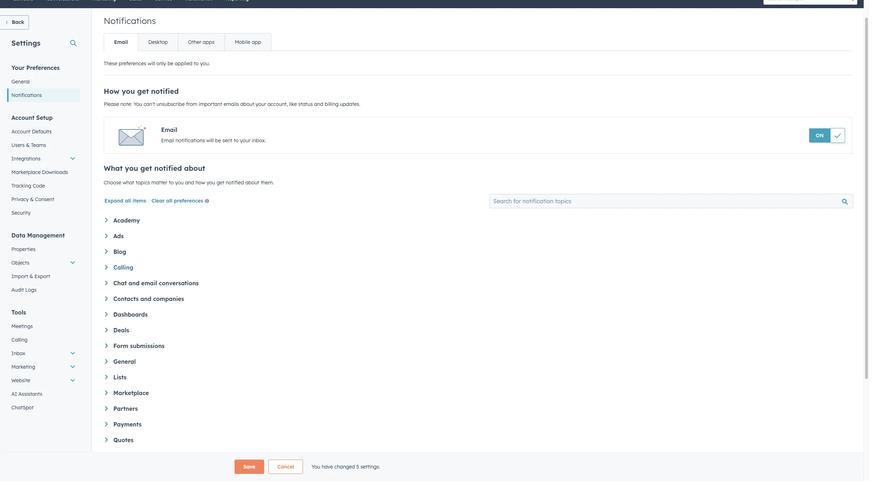 Task type: vqa. For each thing, say whether or not it's contained in the screenshot.
Marketplace associated with Marketplace
yes



Task type: describe. For each thing, give the bounding box(es) containing it.
preferences
[[26, 64, 60, 71]]

& for consent
[[30, 196, 34, 203]]

deals button
[[105, 327, 852, 334]]

data management element
[[7, 232, 80, 297]]

other
[[188, 39, 202, 45]]

save
[[243, 464, 256, 470]]

import
[[11, 273, 28, 280]]

inbox.
[[252, 137, 266, 144]]

0 vertical spatial notifications
[[104, 15, 156, 26]]

apps
[[203, 39, 215, 45]]

export
[[35, 273, 50, 280]]

ai
[[11, 391, 17, 397]]

privacy
[[11, 196, 29, 203]]

caret image for lists
[[105, 375, 108, 380]]

0 vertical spatial to
[[194, 60, 199, 67]]

tracking code
[[11, 183, 45, 189]]

you up note:
[[122, 87, 135, 96]]

audit
[[11, 287, 24, 293]]

data management
[[11, 232, 65, 239]]

code
[[33, 183, 45, 189]]

downloads
[[42, 169, 68, 176]]

1 vertical spatial email
[[161, 126, 177, 133]]

caret image for payments
[[105, 422, 108, 427]]

what
[[123, 179, 134, 186]]

how
[[104, 87, 120, 96]]

academy button
[[105, 217, 852, 224]]

what you get notified about
[[104, 164, 205, 173]]

5
[[357, 464, 359, 470]]

clear all preferences
[[152, 198, 203, 204]]

preferences inside button
[[174, 198, 203, 204]]

Search HubSpot search field
[[764, 0, 852, 5]]

properties
[[11, 246, 36, 253]]

marketing
[[11, 364, 35, 370]]

other apps button
[[178, 34, 225, 51]]

caret image for form submissions
[[105, 344, 108, 348]]

users & teams
[[11, 142, 46, 148]]

how
[[196, 179, 205, 186]]

contacts and companies button
[[105, 295, 852, 303]]

caret image for contacts and companies
[[105, 296, 108, 301]]

objects
[[11, 260, 29, 266]]

search image
[[849, 0, 854, 1]]

caret image for marketplace
[[105, 391, 108, 395]]

desktop button
[[138, 34, 178, 51]]

2 vertical spatial notified
[[226, 179, 244, 186]]

caret image for ads
[[105, 234, 108, 238]]

data
[[11, 232, 25, 239]]

properties link
[[7, 243, 80, 256]]

and left how
[[185, 179, 194, 186]]

marketing button
[[7, 360, 80, 374]]

please
[[104, 101, 119, 107]]

emails
[[224, 101, 239, 107]]

0 horizontal spatial be
[[168, 60, 174, 67]]

audit logs link
[[7, 283, 80, 297]]

cancel
[[278, 464, 294, 470]]

1 vertical spatial about
[[184, 164, 205, 173]]

contacts and companies
[[113, 295, 184, 303]]

can't
[[144, 101, 155, 107]]

chatspot link
[[7, 401, 80, 415]]

ai assistants
[[11, 391, 42, 397]]

blog
[[113, 248, 126, 255]]

expand
[[105, 198, 124, 204]]

tools
[[11, 309, 26, 316]]

app
[[252, 39, 261, 45]]

caret image for calling
[[105, 265, 108, 270]]

please note: you can't unsubscribe from important emails about your account, like status and billing updates.
[[104, 101, 361, 107]]

mobile
[[235, 39, 251, 45]]

import & export link
[[7, 270, 80, 283]]

caret image for chat and email conversations
[[105, 281, 108, 285]]

ads
[[113, 233, 124, 240]]

& for teams
[[26, 142, 30, 148]]

quotes
[[113, 437, 134, 444]]

notifications inside your preferences element
[[11, 92, 42, 98]]

get for notifications
[[137, 87, 149, 96]]

marketplace for marketplace
[[113, 390, 149, 397]]

blog button
[[105, 248, 852, 255]]

your
[[11, 64, 25, 71]]

account defaults
[[11, 128, 52, 135]]

what
[[104, 164, 123, 173]]

partners button
[[105, 405, 852, 412]]

notified for how you get notified
[[154, 164, 182, 173]]

save button
[[235, 460, 264, 474]]

you have changed 5 settings.
[[312, 464, 381, 470]]

form
[[113, 343, 128, 350]]

users & teams link
[[7, 138, 80, 152]]

you.
[[200, 60, 210, 67]]

billing
[[325, 101, 339, 107]]

account,
[[268, 101, 288, 107]]

inbox button
[[7, 347, 80, 360]]

caret image for blog
[[105, 249, 108, 254]]

dashboards
[[113, 311, 148, 318]]

notifications link
[[7, 88, 80, 102]]

lists
[[113, 374, 127, 381]]

Search for notification topics search field
[[490, 194, 854, 208]]

and right chat
[[129, 280, 140, 287]]

general link
[[7, 75, 80, 88]]

on
[[816, 132, 825, 139]]

how you get notified
[[104, 87, 179, 96]]

2 vertical spatial about
[[245, 179, 259, 186]]

cancel button
[[269, 460, 303, 474]]

have
[[322, 464, 333, 470]]

audit logs
[[11, 287, 37, 293]]

submissions
[[130, 343, 165, 350]]

quotes button
[[105, 437, 852, 444]]

1 horizontal spatial be
[[215, 137, 221, 144]]

0 horizontal spatial you
[[134, 101, 142, 107]]

calling button
[[105, 264, 852, 271]]



Task type: locate. For each thing, give the bounding box(es) containing it.
1 vertical spatial notified
[[154, 164, 182, 173]]

8 caret image from the top
[[105, 438, 108, 442]]

important
[[199, 101, 222, 107]]

objects button
[[7, 256, 80, 270]]

email up notifications
[[161, 126, 177, 133]]

general button
[[105, 358, 852, 365]]

caret image inside contacts and companies dropdown button
[[105, 296, 108, 301]]

all for expand
[[125, 198, 131, 204]]

settings.
[[361, 464, 381, 470]]

from
[[186, 101, 197, 107]]

logs
[[25, 287, 37, 293]]

ai assistants link
[[7, 387, 80, 401]]

2 vertical spatial &
[[30, 273, 33, 280]]

7 caret image from the top
[[105, 406, 108, 411]]

calling link
[[7, 333, 80, 347]]

be right "only"
[[168, 60, 174, 67]]

0 vertical spatial calling
[[113, 264, 133, 271]]

1 horizontal spatial calling
[[113, 264, 133, 271]]

to left you. in the left of the page
[[194, 60, 199, 67]]

account setup element
[[7, 114, 80, 220]]

1 vertical spatial your
[[240, 137, 251, 144]]

tracking
[[11, 183, 31, 189]]

and left billing
[[314, 101, 324, 107]]

6 caret image from the top
[[105, 391, 108, 395]]

notified for notifications
[[151, 87, 179, 96]]

0 vertical spatial marketplace
[[11, 169, 41, 176]]

you left can't
[[134, 101, 142, 107]]

topics
[[136, 179, 150, 186]]

navigation
[[104, 33, 272, 51]]

1 vertical spatial get
[[140, 164, 152, 173]]

and down email
[[140, 295, 151, 303]]

0 horizontal spatial to
[[169, 179, 174, 186]]

& for export
[[30, 273, 33, 280]]

2 vertical spatial get
[[217, 179, 225, 186]]

0 vertical spatial preferences
[[119, 60, 146, 67]]

notifications
[[104, 15, 156, 26], [11, 92, 42, 98]]

notifications up email button
[[104, 15, 156, 26]]

import & export
[[11, 273, 50, 280]]

0 vertical spatial you
[[134, 101, 142, 107]]

payments button
[[105, 421, 852, 428]]

back
[[12, 19, 24, 25]]

0 vertical spatial notified
[[151, 87, 179, 96]]

1 vertical spatial calling
[[11, 337, 27, 343]]

all right clear
[[166, 198, 172, 204]]

notified up matter
[[154, 164, 182, 173]]

these preferences will only be applied to you.
[[104, 60, 210, 67]]

& right users
[[26, 142, 30, 148]]

will left "only"
[[148, 60, 155, 67]]

contacts
[[113, 295, 139, 303]]

choose
[[104, 179, 121, 186]]

caret image inside 'dashboards' 'dropdown button'
[[105, 312, 108, 317]]

you left have at left bottom
[[312, 464, 321, 470]]

2 caret image from the top
[[105, 265, 108, 270]]

about
[[241, 101, 255, 107], [184, 164, 205, 173], [245, 179, 259, 186]]

only
[[157, 60, 166, 67]]

form submissions
[[113, 343, 165, 350]]

calling inside "tools" element
[[11, 337, 27, 343]]

companies
[[153, 295, 184, 303]]

caret image inside ads dropdown button
[[105, 234, 108, 238]]

get for how you get notified
[[140, 164, 152, 173]]

dashboards button
[[105, 311, 852, 318]]

4 caret image from the top
[[105, 328, 108, 332]]

account up users
[[11, 128, 31, 135]]

will for only
[[148, 60, 155, 67]]

2 account from the top
[[11, 128, 31, 135]]

about up how
[[184, 164, 205, 173]]

general down form
[[113, 358, 136, 365]]

mobile app
[[235, 39, 261, 45]]

caret image
[[105, 218, 108, 223], [105, 249, 108, 254], [105, 312, 108, 317], [105, 328, 108, 332], [105, 344, 108, 348], [105, 391, 108, 395], [105, 406, 108, 411]]

preferences down choose what topics matter to you and how you get notified about them.
[[174, 198, 203, 204]]

security link
[[7, 206, 80, 220]]

1 horizontal spatial you
[[312, 464, 321, 470]]

back link
[[0, 15, 29, 30]]

1 vertical spatial to
[[234, 137, 239, 144]]

website
[[11, 377, 30, 384]]

0 horizontal spatial preferences
[[119, 60, 146, 67]]

consent
[[35, 196, 54, 203]]

0 vertical spatial about
[[241, 101, 255, 107]]

caret image inside payments dropdown button
[[105, 422, 108, 427]]

account inside "link"
[[11, 128, 31, 135]]

to right the sent in the top left of the page
[[234, 137, 239, 144]]

1 vertical spatial you
[[312, 464, 321, 470]]

mobile app button
[[225, 34, 271, 51]]

1 horizontal spatial general
[[113, 358, 136, 365]]

1 horizontal spatial will
[[207, 137, 214, 144]]

will left the sent in the top left of the page
[[207, 137, 214, 144]]

caret image inside chat and email conversations dropdown button
[[105, 281, 108, 285]]

0 vertical spatial will
[[148, 60, 155, 67]]

all inside button
[[166, 198, 172, 204]]

get up can't
[[137, 87, 149, 96]]

0 horizontal spatial marketplace
[[11, 169, 41, 176]]

meetings link
[[7, 320, 80, 333]]

caret image inside academy dropdown button
[[105, 218, 108, 223]]

1 vertical spatial be
[[215, 137, 221, 144]]

integrations button
[[7, 152, 80, 166]]

applied
[[175, 60, 193, 67]]

note:
[[120, 101, 132, 107]]

you up clear all preferences at the top left of the page
[[175, 179, 184, 186]]

you
[[134, 101, 142, 107], [312, 464, 321, 470]]

caret image inside 'blog' dropdown button
[[105, 249, 108, 254]]

0 vertical spatial general
[[11, 78, 30, 85]]

1 horizontal spatial to
[[194, 60, 199, 67]]

0 horizontal spatial general
[[11, 78, 30, 85]]

caret image inside partners 'dropdown button'
[[105, 406, 108, 411]]

0 horizontal spatial notifications
[[11, 92, 42, 98]]

notified
[[151, 87, 179, 96], [154, 164, 182, 173], [226, 179, 244, 186]]

6 caret image from the top
[[105, 375, 108, 380]]

payments
[[113, 421, 142, 428]]

1 caret image from the top
[[105, 234, 108, 238]]

your left account,
[[256, 101, 266, 107]]

0 vertical spatial your
[[256, 101, 266, 107]]

0 vertical spatial &
[[26, 142, 30, 148]]

email left notifications
[[161, 137, 174, 144]]

3 caret image from the top
[[105, 281, 108, 285]]

7 caret image from the top
[[105, 422, 108, 427]]

5 caret image from the top
[[105, 344, 108, 348]]

notified up unsubscribe
[[151, 87, 179, 96]]

caret image inside deals dropdown button
[[105, 328, 108, 332]]

calling up chat
[[113, 264, 133, 271]]

caret image inside the quotes dropdown button
[[105, 438, 108, 442]]

to right matter
[[169, 179, 174, 186]]

other apps
[[188, 39, 215, 45]]

caret image for quotes
[[105, 438, 108, 442]]

marketplace down integrations at the top of the page
[[11, 169, 41, 176]]

lists button
[[105, 374, 852, 381]]

email button
[[104, 34, 138, 51]]

caret image inside calling dropdown button
[[105, 265, 108, 270]]

notified left them.
[[226, 179, 244, 186]]

notifications down 'general' link
[[11, 92, 42, 98]]

teams
[[31, 142, 46, 148]]

email
[[141, 280, 157, 287]]

2 caret image from the top
[[105, 249, 108, 254]]

caret image for partners
[[105, 406, 108, 411]]

1 account from the top
[[11, 114, 34, 121]]

5 caret image from the top
[[105, 359, 108, 364]]

meetings
[[11, 323, 33, 330]]

your left the inbox.
[[240, 137, 251, 144]]

0 vertical spatial account
[[11, 114, 34, 121]]

0 horizontal spatial all
[[125, 198, 131, 204]]

0 vertical spatial get
[[137, 87, 149, 96]]

& left 'export'
[[30, 273, 33, 280]]

unsubscribe
[[157, 101, 185, 107]]

you up what
[[125, 164, 138, 173]]

caret image inside form submissions dropdown button
[[105, 344, 108, 348]]

general inside your preferences element
[[11, 78, 30, 85]]

partners
[[113, 405, 138, 412]]

caret image
[[105, 234, 108, 238], [105, 265, 108, 270], [105, 281, 108, 285], [105, 296, 108, 301], [105, 359, 108, 364], [105, 375, 108, 380], [105, 422, 108, 427], [105, 438, 108, 442]]

0 horizontal spatial calling
[[11, 337, 27, 343]]

tracking code link
[[7, 179, 80, 193]]

preferences right these on the top of page
[[119, 60, 146, 67]]

1 horizontal spatial your
[[256, 101, 266, 107]]

general down your
[[11, 78, 30, 85]]

ads button
[[105, 233, 852, 240]]

3 caret image from the top
[[105, 312, 108, 317]]

security
[[11, 210, 31, 216]]

1 horizontal spatial all
[[166, 198, 172, 204]]

2 vertical spatial email
[[161, 137, 174, 144]]

privacy & consent link
[[7, 193, 80, 206]]

4 caret image from the top
[[105, 296, 108, 301]]

choose what topics matter to you and how you get notified about them.
[[104, 179, 274, 186]]

clear all preferences button
[[152, 197, 212, 206]]

0 horizontal spatial your
[[240, 137, 251, 144]]

caret image for deals
[[105, 328, 108, 332]]

1 horizontal spatial marketplace
[[113, 390, 149, 397]]

calling
[[113, 264, 133, 271], [11, 337, 27, 343]]

will
[[148, 60, 155, 67], [207, 137, 214, 144]]

will for be
[[207, 137, 214, 144]]

caret image inside general dropdown button
[[105, 359, 108, 364]]

1 vertical spatial notifications
[[11, 92, 42, 98]]

caret image for dashboards
[[105, 312, 108, 317]]

integrations
[[11, 156, 41, 162]]

1 horizontal spatial preferences
[[174, 198, 203, 204]]

1 vertical spatial general
[[113, 358, 136, 365]]

1 vertical spatial &
[[30, 196, 34, 203]]

email inside button
[[114, 39, 128, 45]]

get
[[137, 87, 149, 96], [140, 164, 152, 173], [217, 179, 225, 186]]

& right "privacy" at the left
[[30, 196, 34, 203]]

1 caret image from the top
[[105, 218, 108, 223]]

1 vertical spatial will
[[207, 137, 214, 144]]

2 vertical spatial to
[[169, 179, 174, 186]]

about right emails
[[241, 101, 255, 107]]

status
[[299, 101, 313, 107]]

caret image inside marketplace dropdown button
[[105, 391, 108, 395]]

marketplace button
[[105, 390, 852, 397]]

1 horizontal spatial notifications
[[104, 15, 156, 26]]

0 vertical spatial email
[[114, 39, 128, 45]]

get up topics
[[140, 164, 152, 173]]

all for clear
[[166, 198, 172, 204]]

items
[[133, 198, 146, 204]]

you right how
[[207, 179, 215, 186]]

caret image for academy
[[105, 218, 108, 223]]

email up these on the top of page
[[114, 39, 128, 45]]

navigation containing email
[[104, 33, 272, 51]]

1 vertical spatial preferences
[[174, 198, 203, 204]]

2 horizontal spatial to
[[234, 137, 239, 144]]

tools element
[[7, 309, 80, 415]]

settings
[[11, 39, 41, 47]]

be
[[168, 60, 174, 67], [215, 137, 221, 144]]

account for account setup
[[11, 114, 34, 121]]

management
[[27, 232, 65, 239]]

account for account defaults
[[11, 128, 31, 135]]

all left items
[[125, 198, 131, 204]]

marketplace
[[11, 169, 41, 176], [113, 390, 149, 397]]

0 horizontal spatial will
[[148, 60, 155, 67]]

clear
[[152, 198, 165, 204]]

1 vertical spatial account
[[11, 128, 31, 135]]

these
[[104, 60, 117, 67]]

1 all from the left
[[125, 198, 131, 204]]

caret image inside lists dropdown button
[[105, 375, 108, 380]]

marketplace inside the account setup element
[[11, 169, 41, 176]]

calling up inbox
[[11, 337, 27, 343]]

chat and email conversations button
[[105, 280, 852, 287]]

1 vertical spatial marketplace
[[113, 390, 149, 397]]

about left them.
[[245, 179, 259, 186]]

academy
[[113, 217, 140, 224]]

your preferences
[[11, 64, 60, 71]]

& inside data management 'element'
[[30, 273, 33, 280]]

get right how
[[217, 179, 225, 186]]

caret image for general
[[105, 359, 108, 364]]

account up account defaults
[[11, 114, 34, 121]]

desktop
[[148, 39, 168, 45]]

marketplace for marketplace downloads
[[11, 169, 41, 176]]

2 all from the left
[[166, 198, 172, 204]]

0 vertical spatial be
[[168, 60, 174, 67]]

be left the sent in the top left of the page
[[215, 137, 221, 144]]

marketplace up partners
[[113, 390, 149, 397]]

your preferences element
[[7, 64, 80, 102]]



